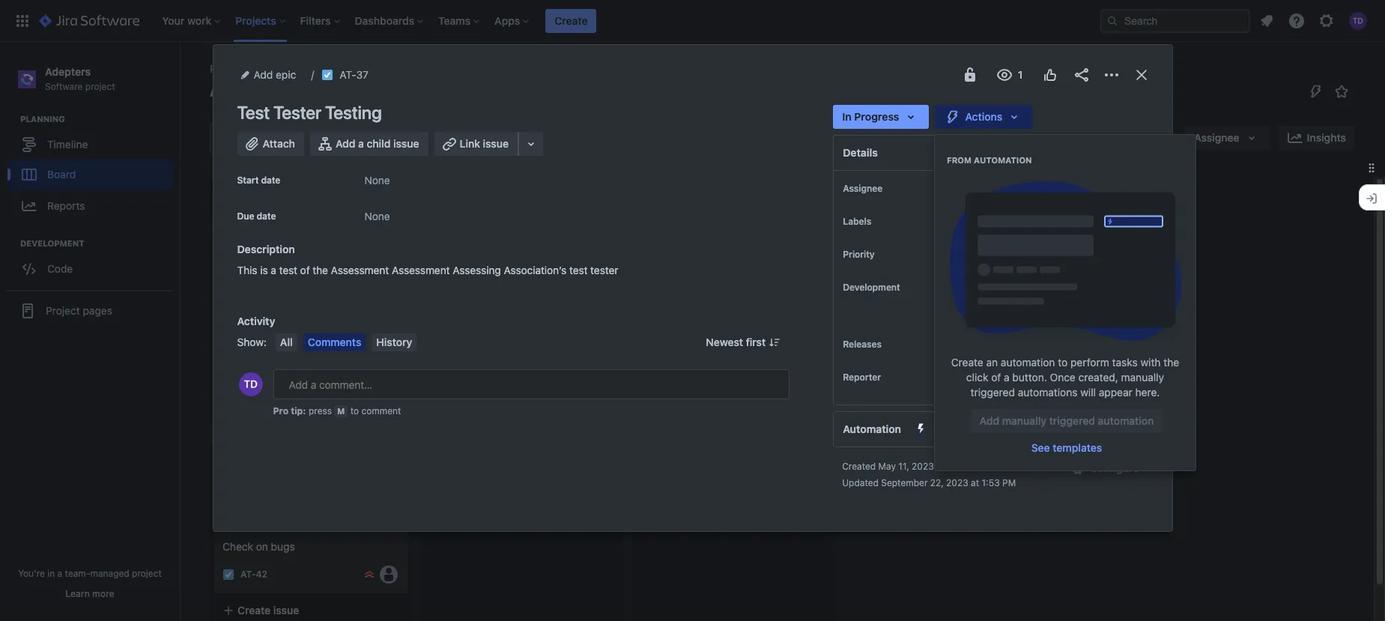 Task type: locate. For each thing, give the bounding box(es) containing it.
pm right 5:02
[[970, 461, 983, 472]]

Search this board text field
[[211, 124, 280, 151]]

0 vertical spatial test
[[237, 102, 270, 123]]

0 horizontal spatial tester
[[274, 102, 322, 123]]

2023 down 5:02
[[947, 477, 969, 489]]

1 vertical spatial 3
[[244, 459, 250, 472]]

of inside test tester testing dialog
[[300, 264, 310, 277]]

1 create issue button from the top
[[214, 330, 409, 357]]

0 horizontal spatial project
[[85, 81, 115, 92]]

the right with
[[1164, 356, 1180, 369]]

created may 11, 2023 at 5:02 pm updated september 22, 2023 at 1:53 pm
[[843, 461, 1017, 489]]

development
[[20, 239, 84, 248]]

1 horizontal spatial at
[[971, 477, 980, 489]]

see templates link
[[1023, 436, 1112, 460]]

add
[[254, 68, 273, 81], [336, 137, 356, 150]]

none for priority
[[965, 215, 991, 228]]

0 vertical spatial add
[[254, 68, 273, 81]]

managed
[[90, 568, 129, 579]]

1 vertical spatial test tester testing
[[434, 259, 525, 271]]

1 horizontal spatial add
[[336, 137, 356, 150]]

project
[[85, 81, 115, 92], [132, 568, 162, 579]]

menu bar
[[273, 334, 420, 352]]

1 vertical spatial create issue button
[[214, 597, 409, 621]]

this
[[237, 264, 258, 277]]

assessment down issues
[[331, 264, 389, 277]]

automation right from
[[974, 155, 1033, 165]]

a
[[358, 137, 364, 150], [271, 264, 276, 277], [1004, 371, 1010, 384], [57, 568, 62, 579]]

of right is
[[300, 264, 310, 277]]

0 vertical spatial tester
[[274, 102, 322, 123]]

automation
[[974, 155, 1033, 165], [843, 423, 902, 436]]

create
[[555, 14, 588, 27], [238, 337, 271, 349], [952, 356, 984, 369], [238, 604, 271, 617]]

templates
[[1053, 442, 1103, 454]]

0 vertical spatial 2023
[[912, 461, 934, 472]]

assessment left assessing in the top left of the page
[[392, 264, 450, 277]]

1 vertical spatial task image
[[223, 569, 235, 581]]

issue right child
[[394, 137, 419, 150]]

primary element
[[9, 0, 1101, 42]]

test down unassigned
[[223, 459, 241, 472]]

automations
[[1018, 386, 1078, 399]]

add left the epic
[[254, 68, 273, 81]]

0 vertical spatial 3
[[324, 222, 330, 235]]

at left 5:02
[[937, 461, 945, 472]]

click
[[967, 371, 989, 384]]

0 horizontal spatial test tester testing
[[237, 102, 382, 123]]

search image
[[1107, 15, 1119, 27]]

group
[[1137, 133, 1167, 143]]

issue right show:
[[273, 337, 299, 349]]

releases
[[843, 339, 882, 350]]

3 down unassigned
[[244, 459, 250, 472]]

0 horizontal spatial the
[[313, 264, 328, 277]]

1 vertical spatial add
[[336, 137, 356, 150]]

1 vertical spatial tester
[[457, 259, 487, 271]]

1 horizontal spatial task image
[[322, 69, 334, 81]]

menu bar containing all
[[273, 334, 420, 352]]

create issue button down activity
[[214, 330, 409, 357]]

check
[[223, 540, 253, 553]]

see templates
[[1032, 442, 1103, 454]]

0 horizontal spatial testing
[[325, 102, 382, 123]]

automation up created
[[843, 423, 902, 436]]

board link
[[7, 160, 172, 190]]

Add a comment… field
[[273, 370, 790, 400]]

0 vertical spatial test tester testing
[[237, 102, 382, 123]]

0 horizontal spatial automation
[[843, 423, 902, 436]]

add left child
[[336, 137, 356, 150]]

1 create issue from the top
[[238, 337, 299, 349]]

project
[[46, 304, 80, 317]]

test tester testing
[[237, 102, 382, 123], [434, 259, 525, 271]]

at- down check
[[241, 569, 256, 580]]

0 vertical spatial pm
[[970, 461, 983, 472]]

1 horizontal spatial testing
[[490, 259, 525, 271]]

association's
[[504, 264, 567, 277]]

unassigned image
[[380, 566, 398, 584]]

pm
[[970, 461, 983, 472], [1003, 477, 1017, 489]]

do
[[236, 189, 250, 200]]

at-42
[[241, 569, 268, 580]]

none down from automation
[[965, 215, 991, 228]]

the inside create an automation to perform tasks with the click of a button. once created, manually triggered automations will appear here.
[[1164, 356, 1180, 369]]

will
[[1081, 386, 1097, 399]]

at- inside "at-40" link
[[241, 302, 256, 313]]

0 vertical spatial project
[[85, 81, 115, 92]]

test left 5
[[223, 259, 241, 271]]

newest first
[[706, 336, 766, 349]]

1 horizontal spatial the
[[1164, 356, 1180, 369]]

add for add a child issue
[[336, 137, 356, 150]]

newest first image
[[769, 337, 781, 349]]

insights button
[[1278, 126, 1356, 150]]

tasks
[[1113, 356, 1138, 369]]

22,
[[931, 477, 944, 489]]

test 3
[[223, 459, 250, 472]]

0 vertical spatial at-
[[340, 68, 356, 81]]

project right managed
[[132, 568, 162, 579]]

at-42 link
[[241, 568, 268, 581]]

create issue down activity
[[238, 337, 299, 349]]

of
[[300, 264, 310, 277], [992, 371, 1002, 384]]

2023 right 11,
[[912, 461, 934, 472]]

to right m
[[351, 406, 359, 417]]

to up once at the bottom right of page
[[1059, 356, 1068, 369]]

1 vertical spatial project
[[132, 568, 162, 579]]

1 horizontal spatial assessment
[[392, 264, 450, 277]]

with
[[1141, 356, 1161, 369]]

attach
[[263, 137, 295, 150]]

1 horizontal spatial tester
[[457, 259, 487, 271]]

automation inside the from automation group
[[974, 155, 1033, 165]]

0 vertical spatial at
[[937, 461, 945, 472]]

issue down bugs
[[273, 604, 299, 617]]

0 horizontal spatial to
[[351, 406, 359, 417]]

0 vertical spatial testing
[[325, 102, 382, 123]]

1 vertical spatial test
[[434, 259, 454, 271]]

task image
[[223, 502, 235, 514], [223, 569, 235, 581]]

1 vertical spatial date
[[257, 211, 276, 222]]

create inside button
[[555, 14, 588, 27]]

3 left issues
[[324, 222, 330, 235]]

date right start on the top left of page
[[261, 175, 281, 186]]

add a child issue button
[[310, 132, 428, 156]]

tester up 'attach'
[[274, 102, 322, 123]]

1 horizontal spatial test tester testing
[[434, 259, 525, 271]]

assessment
[[331, 264, 389, 277], [392, 264, 450, 277]]

priority
[[843, 249, 875, 260]]

1 vertical spatial 2023
[[947, 477, 969, 489]]

0 vertical spatial task image
[[223, 502, 235, 514]]

of up 'triggered'
[[992, 371, 1002, 384]]

actions image
[[1103, 66, 1121, 84]]

1 horizontal spatial project
[[132, 568, 162, 579]]

1 horizontal spatial to
[[1059, 356, 1068, 369]]

date for due date
[[257, 211, 276, 222]]

projects
[[210, 62, 249, 75]]

test left tester on the left
[[570, 264, 588, 277]]

at- left copy link to issue image
[[340, 68, 356, 81]]

perform
[[1071, 356, 1110, 369]]

create issue down 42
[[238, 604, 299, 617]]

from automation group
[[935, 139, 1196, 466]]

1 horizontal spatial test
[[434, 259, 454, 271]]

add inside button
[[336, 137, 356, 150]]

task image left "at-40" link
[[223, 301, 235, 313]]

in
[[843, 110, 852, 123]]

pm right 1:53
[[1003, 477, 1017, 489]]

0 vertical spatial task image
[[322, 69, 334, 81]]

you're in a team-managed project
[[18, 568, 162, 579]]

tip:
[[291, 406, 306, 417]]

1 horizontal spatial 2023
[[947, 477, 969, 489]]

learn
[[65, 588, 90, 600]]

by
[[1169, 133, 1180, 143]]

0 vertical spatial automation
[[974, 155, 1033, 165]]

a left child
[[358, 137, 364, 150]]

testing inside dialog
[[325, 102, 382, 123]]

to do
[[221, 189, 250, 200]]

0 horizontal spatial task image
[[223, 301, 235, 313]]

to inside create an automation to perform tasks with the click of a button. once created, manually triggered automations will appear here.
[[1059, 356, 1068, 369]]

at- inside at-37 link
[[340, 68, 356, 81]]

0 horizontal spatial of
[[300, 264, 310, 277]]

planning group
[[7, 113, 179, 227]]

1 vertical spatial automation
[[843, 423, 902, 436]]

at- up activity
[[241, 302, 256, 313]]

show:
[[237, 336, 267, 349]]

2 vertical spatial at-
[[241, 569, 256, 580]]

0 vertical spatial date
[[261, 175, 281, 186]]

0 vertical spatial the
[[313, 264, 328, 277]]

at- inside at-42 link
[[241, 569, 256, 580]]

development
[[843, 282, 901, 293]]

all button
[[276, 334, 297, 352]]

0 vertical spatial of
[[300, 264, 310, 277]]

project right "software"
[[85, 81, 115, 92]]

board
[[47, 168, 76, 180]]

a up 'triggered'
[[1004, 371, 1010, 384]]

none right issues
[[365, 210, 390, 223]]

at- for 42
[[241, 569, 256, 580]]

first
[[746, 336, 766, 349]]

press
[[309, 406, 332, 417]]

40
[[256, 302, 268, 313]]

tester left association's
[[457, 259, 487, 271]]

0 horizontal spatial pm
[[970, 461, 983, 472]]

to
[[1059, 356, 1068, 369], [351, 406, 359, 417]]

add inside popup button
[[254, 68, 273, 81]]

37
[[356, 68, 369, 81]]

1 vertical spatial at-
[[241, 302, 256, 313]]

1 vertical spatial create issue
[[238, 604, 299, 617]]

insights
[[1308, 131, 1347, 144]]

0 vertical spatial to
[[1059, 356, 1068, 369]]

add epic
[[254, 68, 296, 81]]

date right due
[[257, 211, 276, 222]]

1 vertical spatial of
[[992, 371, 1002, 384]]

comment
[[362, 406, 401, 417]]

newest
[[706, 336, 744, 349]]

task image up check
[[223, 502, 235, 514]]

link issue
[[460, 137, 509, 150]]

button.
[[1013, 371, 1048, 384]]

an
[[987, 356, 999, 369]]

1 horizontal spatial of
[[992, 371, 1002, 384]]

development group
[[7, 238, 179, 289]]

0 vertical spatial create issue
[[238, 337, 299, 349]]

task image left at-37 link
[[322, 69, 334, 81]]

actions
[[966, 110, 1003, 123]]

create issue button down 42
[[214, 597, 409, 621]]

test
[[237, 102, 270, 123], [434, 259, 454, 271]]

jira software image
[[39, 12, 140, 30], [39, 12, 140, 30]]

due
[[237, 211, 254, 222]]

task image
[[322, 69, 334, 81], [223, 301, 235, 313]]

adepters right projects
[[267, 62, 311, 75]]

1 vertical spatial the
[[1164, 356, 1180, 369]]

adepters up "software"
[[45, 65, 91, 78]]

1 vertical spatial to
[[351, 406, 359, 417]]

0 horizontal spatial assessment
[[331, 264, 389, 277]]

issue right link
[[483, 137, 509, 150]]

1 horizontal spatial pm
[[1003, 477, 1017, 489]]

0 horizontal spatial add
[[254, 68, 273, 81]]

tariq douglas image
[[312, 126, 336, 150]]

0 horizontal spatial test
[[237, 102, 270, 123]]

task image left at-42 link
[[223, 569, 235, 581]]

rule
[[938, 424, 956, 435]]

at left 1:53
[[971, 477, 980, 489]]

1 horizontal spatial automation
[[974, 155, 1033, 165]]

test 5
[[223, 259, 250, 271]]

a right is
[[271, 264, 276, 277]]

2023
[[912, 461, 934, 472], [947, 477, 969, 489]]

0 vertical spatial create issue button
[[214, 330, 409, 357]]

actions button
[[936, 105, 1033, 129]]

test tester testing inside dialog
[[237, 102, 382, 123]]

projects link
[[210, 60, 249, 78]]

the down tariq douglas 3 issues
[[313, 264, 328, 277]]

adepters
[[267, 62, 311, 75], [45, 65, 91, 78], [210, 79, 281, 100]]



Task type: vqa. For each thing, say whether or not it's contained in the screenshot.
Worn
no



Task type: describe. For each thing, give the bounding box(es) containing it.
11,
[[899, 461, 910, 472]]

updated
[[843, 477, 879, 489]]

none down add a child issue
[[365, 174, 390, 187]]

adepters down projects link
[[210, 79, 281, 100]]

from automation
[[947, 155, 1033, 165]]

a inside button
[[358, 137, 364, 150]]

add a child issue
[[336, 137, 419, 150]]

0 horizontal spatial 2023
[[912, 461, 934, 472]]

epic
[[276, 68, 296, 81]]

executions
[[959, 424, 1004, 435]]

create an automation to perform tasks with the click of a button. once created, manually triggered automations will appear here.
[[952, 356, 1180, 399]]

history
[[377, 336, 413, 349]]

on
[[256, 540, 268, 553]]

create banner
[[0, 0, 1386, 42]]

automations menu button icon image
[[1308, 82, 1326, 100]]

douglas
[[278, 222, 318, 235]]

see
[[1032, 442, 1051, 454]]

vote options: no one has voted for this issue yet. image
[[1042, 66, 1060, 84]]

assessing
[[453, 264, 501, 277]]

here.
[[1136, 386, 1161, 399]]

at-37 link
[[340, 66, 369, 84]]

rule executions
[[938, 424, 1004, 435]]

once
[[1051, 371, 1076, 384]]

child
[[367, 137, 391, 150]]

progress
[[855, 110, 900, 123]]

test tester testing dialog
[[213, 45, 1173, 531]]

at-37
[[340, 68, 369, 81]]

2 assessment from the left
[[392, 264, 450, 277]]

project pages link
[[6, 296, 174, 326]]

created,
[[1079, 371, 1119, 384]]

to inside test tester testing dialog
[[351, 406, 359, 417]]

in progress button
[[834, 105, 930, 129]]

software
[[45, 81, 83, 92]]

1 vertical spatial at
[[971, 477, 980, 489]]

insights image
[[1287, 129, 1305, 147]]

star adepters image
[[1334, 82, 1351, 100]]

reports link
[[7, 190, 172, 223]]

september
[[882, 477, 928, 489]]

more
[[92, 588, 114, 600]]

comments
[[308, 336, 362, 349]]

1 vertical spatial testing
[[490, 259, 525, 271]]

labels
[[843, 216, 872, 227]]

1 vertical spatial task image
[[223, 301, 235, 313]]

5:02
[[948, 461, 967, 472]]

share image
[[1073, 66, 1091, 84]]

project inside adepters software project
[[85, 81, 115, 92]]

link web pages and more image
[[522, 135, 540, 153]]

1:53
[[982, 477, 1000, 489]]

comments button
[[303, 334, 366, 352]]

pro
[[273, 406, 289, 417]]

at-40 link
[[241, 301, 268, 314]]

automation
[[1001, 356, 1056, 369]]

learn more
[[65, 588, 114, 600]]

lowest
[[992, 248, 1026, 261]]

description
[[237, 243, 295, 256]]

check on bugs
[[223, 540, 295, 553]]

appear
[[1099, 386, 1133, 399]]

at- for 37
[[340, 68, 356, 81]]

add for add epic
[[254, 68, 273, 81]]

issue inside button
[[483, 137, 509, 150]]

Search field
[[1101, 9, 1251, 33]]

pages
[[83, 304, 112, 317]]

due date
[[237, 211, 276, 222]]

automation element
[[834, 412, 1158, 447]]

at- for 40
[[241, 302, 256, 313]]

test right is
[[279, 264, 298, 277]]

0 horizontal spatial at
[[937, 461, 945, 472]]

test inside dialog
[[237, 102, 270, 123]]

m
[[338, 406, 345, 416]]

copy link to issue image
[[366, 68, 378, 80]]

1 task image from the top
[[223, 502, 235, 514]]

unassigned
[[225, 423, 282, 436]]

a right in
[[57, 568, 62, 579]]

adepters link
[[267, 60, 311, 78]]

tester inside dialog
[[274, 102, 322, 123]]

create button
[[546, 9, 597, 33]]

tariq
[[252, 222, 276, 235]]

pro tip: press m to comment
[[273, 406, 401, 417]]

issue inside button
[[394, 137, 419, 150]]

a inside create an automation to perform tasks with the click of a button. once created, manually triggered automations will appear here.
[[1004, 371, 1010, 384]]

create inside create an automation to perform tasks with the click of a button. once created, manually triggered automations will appear here.
[[952, 356, 984, 369]]

no restrictions image
[[961, 66, 979, 84]]

bugs
[[271, 540, 295, 553]]

to
[[221, 189, 234, 200]]

start date
[[237, 175, 281, 186]]

may
[[879, 461, 896, 472]]

the inside test tester testing dialog
[[313, 264, 328, 277]]

learn more button
[[65, 588, 114, 600]]

of inside create an automation to perform tasks with the click of a button. once created, manually triggered automations will appear here.
[[992, 371, 1002, 384]]

manually
[[1122, 371, 1165, 384]]

history button
[[372, 334, 417, 352]]

at-40
[[241, 302, 268, 313]]

menu bar inside test tester testing dialog
[[273, 334, 420, 352]]

1 vertical spatial pm
[[1003, 477, 1017, 489]]

date for start date
[[261, 175, 281, 186]]

42
[[256, 569, 268, 580]]

timeline link
[[7, 130, 172, 160]]

link
[[460, 137, 480, 150]]

issues
[[333, 222, 364, 235]]

2 create issue button from the top
[[214, 597, 409, 621]]

code link
[[7, 254, 172, 284]]

group by
[[1137, 133, 1180, 143]]

close image
[[1133, 66, 1151, 84]]

to do element
[[221, 189, 261, 200]]

you're
[[18, 568, 45, 579]]

all
[[280, 336, 293, 349]]

automation inside automation element
[[843, 423, 902, 436]]

2 create issue from the top
[[238, 604, 299, 617]]

unassigned button
[[205, 414, 840, 444]]

adepters software project
[[45, 65, 115, 92]]

2 task image from the top
[[223, 569, 235, 581]]

1 horizontal spatial 3
[[324, 222, 330, 235]]

attach button
[[237, 132, 304, 156]]

highest image
[[364, 569, 376, 581]]

tariq douglas 3 issues
[[252, 222, 364, 235]]

triggered
[[971, 386, 1016, 399]]

0 horizontal spatial 3
[[244, 459, 250, 472]]

project pages
[[46, 304, 112, 317]]

is
[[260, 264, 268, 277]]

none for description
[[365, 210, 390, 223]]

adepters inside adepters software project
[[45, 65, 91, 78]]

profile image of tariq douglas image
[[239, 373, 263, 397]]

link issue button
[[434, 132, 519, 156]]

code
[[47, 262, 73, 275]]

tester
[[591, 264, 619, 277]]

1 assessment from the left
[[331, 264, 389, 277]]



